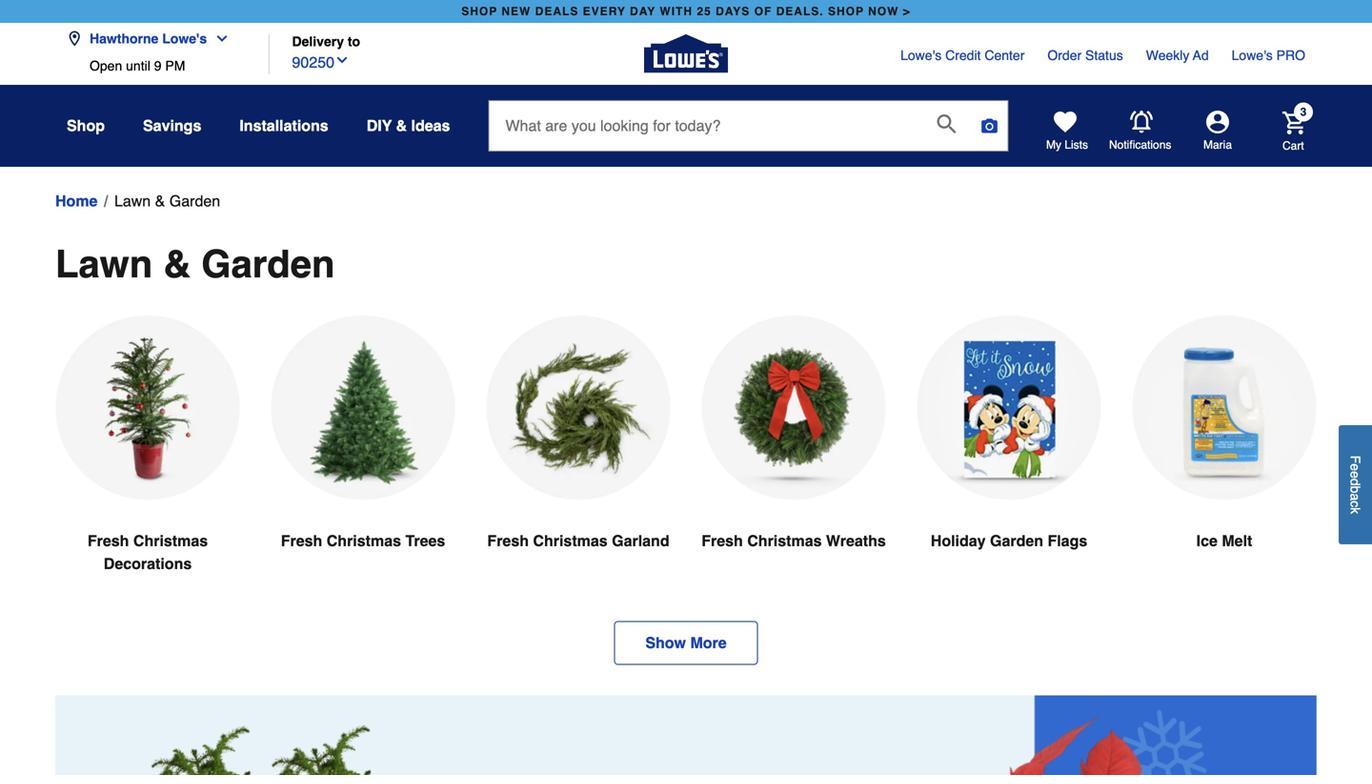 Task type: locate. For each thing, give the bounding box(es) containing it.
trees
[[406, 532, 446, 550]]

savings button
[[143, 109, 202, 143]]

my lists
[[1047, 138, 1089, 152]]

deals
[[536, 5, 579, 18]]

order status link
[[1048, 46, 1124, 65]]

d
[[1349, 478, 1364, 486]]

lowe's
[[162, 31, 207, 46], [901, 48, 942, 63], [1232, 48, 1274, 63]]

e up d
[[1349, 464, 1364, 471]]

e
[[1349, 464, 1364, 471], [1349, 471, 1364, 478]]

christmas left garland
[[533, 532, 608, 550]]

2 horizontal spatial lowe's
[[1232, 48, 1274, 63]]

lowe's for lowe's credit center
[[901, 48, 942, 63]]

maria button
[[1173, 111, 1264, 153]]

lawn & garden down "savings" button
[[114, 192, 220, 210]]

shop left the now
[[829, 5, 865, 18]]

camera image
[[981, 116, 1000, 135]]

garland
[[612, 532, 670, 550]]

& inside lawn & garden link
[[155, 192, 165, 210]]

1 horizontal spatial shop
[[829, 5, 865, 18]]

lawn & garden link
[[114, 190, 220, 213]]

ad
[[1194, 48, 1210, 63]]

maria
[[1204, 138, 1233, 152]]

advertisement region
[[55, 696, 1318, 775]]

shop button
[[67, 109, 105, 143]]

show more
[[646, 634, 727, 652]]

2 e from the top
[[1349, 471, 1364, 478]]

days
[[716, 5, 751, 18]]

lists
[[1065, 138, 1089, 152]]

0 vertical spatial lawn
[[114, 192, 151, 210]]

3 fresh from the left
[[488, 532, 529, 550]]

e up b
[[1349, 471, 1364, 478]]

Search Query text field
[[490, 101, 922, 151]]

cart
[[1283, 139, 1305, 152]]

fresh for fresh christmas garland
[[488, 532, 529, 550]]

fresh christmas trees
[[281, 532, 446, 550]]

a fresh christmas wreath with a big red ribbon. image
[[702, 316, 887, 500]]

f
[[1349, 455, 1364, 464]]

shop
[[67, 117, 105, 134]]

decorations
[[104, 555, 192, 573]]

weekly ad
[[1147, 48, 1210, 63]]

& for lawn & garden link
[[155, 192, 165, 210]]

lowe's left credit
[[901, 48, 942, 63]]

2 fresh from the left
[[281, 532, 323, 550]]

day
[[630, 5, 656, 18]]

lowe's home improvement cart image
[[1283, 111, 1306, 134]]

fresh
[[88, 532, 129, 550], [281, 532, 323, 550], [488, 532, 529, 550], [702, 532, 743, 550]]

lowe's pro link
[[1232, 46, 1306, 65]]

fresh christmas wreaths link
[[702, 316, 887, 598]]

2 vertical spatial garden
[[991, 532, 1044, 550]]

lowe's home improvement notification center image
[[1131, 111, 1154, 134]]

& for diy & ideas button
[[396, 117, 407, 134]]

a roll of fresh christmas garland. image
[[486, 316, 671, 500]]

christmas
[[133, 532, 208, 550], [327, 532, 401, 550], [533, 532, 608, 550], [748, 532, 822, 550]]

lowe's left 'pro'
[[1232, 48, 1274, 63]]

& inside diy & ideas button
[[396, 117, 407, 134]]

fresh inside fresh christmas garland link
[[488, 532, 529, 550]]

lowe's credit center
[[901, 48, 1025, 63]]

new
[[502, 5, 531, 18]]

installations button
[[240, 109, 329, 143]]

christmas up decorations
[[133, 532, 208, 550]]

0 horizontal spatial lowe's
[[162, 31, 207, 46]]

shop left new
[[462, 5, 498, 18]]

christmas inside 'link'
[[327, 532, 401, 550]]

holiday
[[931, 532, 986, 550]]

& down "savings" button
[[155, 192, 165, 210]]

hawthorne lowe's
[[90, 31, 207, 46]]

wreaths
[[827, 532, 886, 550]]

diy
[[367, 117, 392, 134]]

0 vertical spatial garden
[[169, 192, 220, 210]]

lawn
[[114, 192, 151, 210], [55, 242, 153, 286]]

fresh inside fresh christmas wreaths link
[[702, 532, 743, 550]]

show more button
[[614, 621, 759, 665]]

lawn & garden down lawn & garden link
[[55, 242, 335, 286]]

every
[[583, 5, 626, 18]]

christmas for wreaths
[[748, 532, 822, 550]]

1 fresh from the left
[[88, 532, 129, 550]]

christmas left trees
[[327, 532, 401, 550]]

f e e d b a c k button
[[1340, 425, 1373, 544]]

fresh christmas decorations link
[[55, 316, 240, 621]]

diy & ideas
[[367, 117, 450, 134]]

my lists link
[[1047, 111, 1089, 153]]

fresh christmas garland link
[[486, 316, 671, 598]]

0 vertical spatial &
[[396, 117, 407, 134]]

fresh inside fresh christmas decorations
[[88, 532, 129, 550]]

1 vertical spatial &
[[155, 192, 165, 210]]

90250 button
[[292, 49, 350, 74]]

a holiday garden flag with minnie and mickey mouse. image
[[917, 316, 1102, 500]]

christmas for trees
[[327, 532, 401, 550]]

ice melt
[[1197, 532, 1253, 550]]

3
[[1301, 105, 1307, 119]]

christmas inside fresh christmas decorations
[[133, 532, 208, 550]]

christmas left wreaths at the bottom right
[[748, 532, 822, 550]]

shop
[[462, 5, 498, 18], [829, 5, 865, 18]]

None search field
[[489, 100, 1009, 169]]

lawn down the home 'link'
[[55, 242, 153, 286]]

lawn right home
[[114, 192, 151, 210]]

holiday garden flags
[[931, 532, 1088, 550]]

ice melt link
[[1133, 316, 1318, 598]]

lowe's up pm at the top
[[162, 31, 207, 46]]

1 horizontal spatial lowe's
[[901, 48, 942, 63]]

fresh for fresh christmas trees
[[281, 532, 323, 550]]

shop new deals every day with 25 days of deals. shop now >
[[462, 5, 911, 18]]

garden
[[169, 192, 220, 210], [201, 242, 335, 286], [991, 532, 1044, 550]]

fresh inside fresh christmas trees 'link'
[[281, 532, 323, 550]]

& down lawn & garden link
[[163, 242, 191, 286]]

1 shop from the left
[[462, 5, 498, 18]]

3 christmas from the left
[[533, 532, 608, 550]]

& right diy
[[396, 117, 407, 134]]

4 christmas from the left
[[748, 532, 822, 550]]

a green fresh christmas tree. image
[[271, 316, 456, 500]]

lawn & garden
[[114, 192, 220, 210], [55, 242, 335, 286]]

christmas for decorations
[[133, 532, 208, 550]]

c
[[1349, 501, 1364, 507]]

a
[[1349, 493, 1364, 501]]

0 horizontal spatial shop
[[462, 5, 498, 18]]

2 christmas from the left
[[327, 532, 401, 550]]

1 christmas from the left
[[133, 532, 208, 550]]

f e e d b a c k
[[1349, 455, 1364, 514]]

flags
[[1048, 532, 1088, 550]]

&
[[396, 117, 407, 134], [155, 192, 165, 210], [163, 242, 191, 286]]

4 fresh from the left
[[702, 532, 743, 550]]



Task type: vqa. For each thing, say whether or not it's contained in the screenshot.
chevron down icon within the Hawthorne Lowe's button
no



Task type: describe. For each thing, give the bounding box(es) containing it.
9
[[154, 58, 162, 73]]

lowe's inside button
[[162, 31, 207, 46]]

hawthorne lowe's button
[[67, 20, 238, 58]]

1 vertical spatial lawn
[[55, 242, 153, 286]]

>
[[904, 5, 911, 18]]

a norfolk pine tree in a red bucket decorated with red christmas ornaments. image
[[55, 316, 240, 500]]

fresh christmas decorations
[[88, 532, 208, 573]]

until
[[126, 58, 150, 73]]

fresh christmas wreaths
[[702, 532, 886, 550]]

1 vertical spatial garden
[[201, 242, 335, 286]]

fresh christmas trees link
[[271, 316, 456, 598]]

search image
[[938, 114, 957, 134]]

more
[[691, 634, 727, 652]]

deals.
[[777, 5, 824, 18]]

installations
[[240, 117, 329, 134]]

christmas for garland
[[533, 532, 608, 550]]

fresh for fresh christmas decorations
[[88, 532, 129, 550]]

shop new deals every day with 25 days of deals. shop now > link
[[458, 0, 915, 23]]

show
[[646, 634, 686, 652]]

with
[[660, 5, 693, 18]]

2 vertical spatial &
[[163, 242, 191, 286]]

25
[[697, 5, 712, 18]]

lowe's pro
[[1232, 48, 1306, 63]]

diy & ideas button
[[367, 109, 450, 143]]

order
[[1048, 48, 1082, 63]]

lowe's credit center link
[[901, 46, 1025, 65]]

lowe's for lowe's pro
[[1232, 48, 1274, 63]]

ideas
[[411, 117, 450, 134]]

b
[[1349, 486, 1364, 493]]

lowe's home improvement lists image
[[1055, 111, 1077, 133]]

savings
[[143, 117, 202, 134]]

credit
[[946, 48, 982, 63]]

melt
[[1223, 532, 1253, 550]]

hawthorne
[[90, 31, 159, 46]]

chevron down image
[[207, 31, 230, 46]]

fresh for fresh christmas wreaths
[[702, 532, 743, 550]]

home
[[55, 192, 98, 210]]

k
[[1349, 507, 1364, 514]]

weekly
[[1147, 48, 1190, 63]]

my
[[1047, 138, 1062, 152]]

fresh christmas garland
[[488, 532, 670, 550]]

holiday garden flags link
[[917, 316, 1102, 598]]

a jug of road runner ice melt. image
[[1133, 316, 1318, 500]]

weekly ad link
[[1147, 46, 1210, 65]]

2 shop from the left
[[829, 5, 865, 18]]

now
[[869, 5, 900, 18]]

notifications
[[1110, 138, 1172, 152]]

center
[[985, 48, 1025, 63]]

home link
[[55, 190, 98, 213]]

lowe's home improvement logo image
[[645, 12, 728, 96]]

order status
[[1048, 48, 1124, 63]]

open until 9 pm
[[90, 58, 185, 73]]

to
[[348, 34, 360, 49]]

chevron down image
[[335, 52, 350, 68]]

delivery
[[292, 34, 344, 49]]

ice
[[1197, 532, 1218, 550]]

status
[[1086, 48, 1124, 63]]

1 e from the top
[[1349, 464, 1364, 471]]

1 vertical spatial lawn & garden
[[55, 242, 335, 286]]

90250
[[292, 53, 335, 71]]

0 vertical spatial lawn & garden
[[114, 192, 220, 210]]

pm
[[165, 58, 185, 73]]

open
[[90, 58, 122, 73]]

pro
[[1277, 48, 1306, 63]]

location image
[[67, 31, 82, 46]]

of
[[755, 5, 773, 18]]

delivery to
[[292, 34, 360, 49]]



